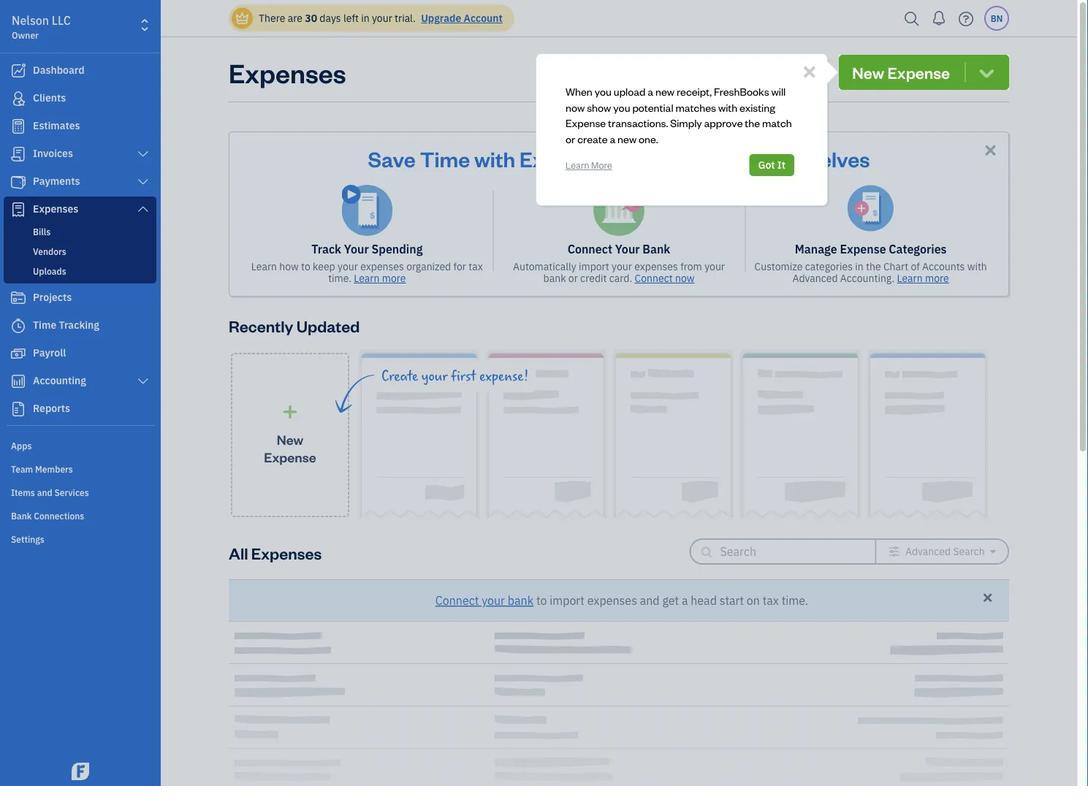 Task type: describe. For each thing, give the bounding box(es) containing it.
organized
[[407, 260, 451, 273]]

timer image
[[10, 319, 27, 333]]

payment image
[[10, 175, 27, 189]]

got it
[[758, 158, 786, 172]]

trial.
[[395, 11, 416, 25]]

go to help image
[[955, 8, 978, 30]]

spending
[[372, 242, 423, 257]]

2 horizontal spatial a
[[682, 593, 688, 609]]

expense inside × when you upload a new receipt, freshbooks will now show you potential matches with existing expense transactions. simply approve the match or create a new one.
[[566, 116, 606, 130]]

save
[[368, 145, 416, 172]]

the inside × when you upload a new receipt, freshbooks will now show you potential matches with existing expense transactions. simply approve the match or create a new one.
[[745, 116, 760, 130]]

left
[[343, 11, 359, 25]]

learn down categories
[[897, 272, 923, 285]]

expense up customize categories in the chart of accounts with advanced accounting.
[[840, 242, 886, 257]]

all
[[229, 543, 248, 564]]

with inside × when you upload a new receipt, freshbooks will now show you potential matches with existing expense transactions. simply approve the match or create a new one.
[[718, 100, 738, 114]]

1 vertical spatial time.
[[782, 593, 809, 609]]

new expense button
[[839, 55, 1009, 90]]

get
[[663, 593, 679, 609]]

connect for connect now
[[635, 272, 673, 285]]

1 vertical spatial you
[[613, 100, 630, 114]]

on
[[747, 593, 760, 609]]

in inside customize categories in the chart of accounts with advanced accounting.
[[855, 260, 864, 273]]

plus image
[[282, 404, 299, 419]]

got
[[758, 158, 775, 172]]

automatically import your expenses from your bank or credit card.
[[513, 260, 725, 285]]

more for spending
[[382, 272, 406, 285]]

×
[[803, 57, 816, 84]]

start
[[720, 593, 744, 609]]

0 vertical spatial in
[[361, 11, 370, 25]]

1 vertical spatial import
[[550, 593, 585, 609]]

project image
[[10, 291, 27, 306]]

× button
[[803, 57, 816, 84]]

llc
[[52, 13, 71, 28]]

match
[[762, 116, 792, 130]]

got it button
[[750, 154, 795, 176]]

chevron large down image for "invoice" icon
[[136, 148, 150, 160]]

dashboard image
[[10, 64, 27, 78]]

0 vertical spatial expenses
[[229, 55, 346, 90]]

bank connections image
[[11, 509, 156, 521]]

save time with expenses that organize themselves
[[368, 145, 870, 172]]

track your spending
[[312, 242, 423, 257]]

1 vertical spatial now
[[675, 272, 695, 285]]

2 vertical spatial expenses
[[251, 543, 322, 564]]

your inside 'learn how to keep your expenses organized for tax time.'
[[338, 260, 358, 273]]

connect your bank
[[568, 242, 671, 257]]

learn how to keep your expenses organized for tax time.
[[251, 260, 483, 285]]

track your spending image
[[342, 185, 393, 236]]

freshbooks
[[714, 84, 769, 98]]

themselves
[[752, 145, 870, 172]]

learn inside 'learn how to keep your expenses organized for tax time.'
[[251, 260, 277, 273]]

more
[[591, 159, 612, 171]]

1 vertical spatial a
[[610, 132, 616, 146]]

connect now
[[635, 272, 695, 285]]

it
[[778, 158, 786, 172]]

1 vertical spatial new
[[618, 132, 637, 146]]

items and services image
[[11, 486, 156, 498]]

categories
[[805, 260, 853, 273]]

import inside automatically import your expenses from your bank or credit card.
[[579, 260, 609, 273]]

recently
[[229, 315, 293, 336]]

there are 30 days left in your trial. upgrade account
[[259, 11, 503, 25]]

learn more for categories
[[897, 272, 949, 285]]

manage expense categories
[[795, 242, 947, 257]]

of
[[911, 260, 920, 273]]

track
[[312, 242, 341, 257]]

new expense inside new expense button
[[852, 62, 950, 83]]

client image
[[10, 91, 27, 106]]

new expense link
[[231, 353, 349, 518]]

chart image
[[10, 374, 27, 389]]

receipt,
[[677, 84, 712, 98]]

matches
[[676, 100, 716, 114]]

how
[[279, 260, 299, 273]]

expense image
[[10, 202, 27, 217]]

create
[[578, 132, 608, 146]]

show
[[587, 100, 611, 114]]

to inside 'learn how to keep your expenses organized for tax time.'
[[301, 260, 310, 273]]

expenses for and
[[587, 593, 637, 609]]

keep
[[313, 260, 335, 273]]

with inside customize categories in the chart of accounts with advanced accounting.
[[968, 260, 987, 273]]

simply
[[670, 116, 702, 130]]

are
[[288, 11, 303, 25]]

all expenses
[[229, 543, 322, 564]]

updated
[[297, 315, 360, 336]]

time
[[420, 145, 470, 172]]

nelson llc owner
[[12, 13, 71, 41]]

time. inside 'learn how to keep your expenses organized for tax time.'
[[328, 272, 352, 285]]

or inside automatically import your expenses from your bank or credit card.
[[569, 272, 578, 285]]

approve
[[704, 116, 743, 130]]

transactions.
[[608, 116, 668, 130]]

owner
[[12, 29, 39, 41]]

that
[[618, 145, 657, 172]]

connect your bank image
[[594, 185, 645, 236]]

your for track
[[344, 242, 369, 257]]

learn down the track your spending at the top left
[[354, 272, 380, 285]]

team members image
[[11, 463, 156, 474]]

new expense inside new expense link
[[264, 431, 316, 466]]

1 vertical spatial tax
[[763, 593, 779, 609]]

account
[[464, 11, 503, 25]]

bank inside automatically import your expenses from your bank or credit card.
[[544, 272, 566, 285]]

connect your bank button
[[436, 592, 534, 610]]

× when you upload a new receipt, freshbooks will now show you potential matches with existing expense transactions. simply approve the match or create a new one.
[[566, 57, 816, 146]]

head
[[691, 593, 717, 609]]



Task type: vqa. For each thing, say whether or not it's contained in the screenshot.
Bank Reconciliation
no



Task type: locate. For each thing, give the bounding box(es) containing it.
money image
[[10, 346, 27, 361]]

import
[[579, 260, 609, 273], [550, 593, 585, 609]]

30
[[305, 11, 317, 25]]

1 your from the left
[[344, 242, 369, 257]]

2 more from the left
[[925, 272, 949, 285]]

1 horizontal spatial new expense
[[852, 62, 950, 83]]

1 horizontal spatial to
[[536, 593, 547, 609]]

to
[[301, 260, 310, 273], [536, 593, 547, 609]]

1 horizontal spatial tax
[[763, 593, 779, 609]]

expenses
[[360, 260, 404, 273], [635, 260, 678, 273], [587, 593, 637, 609]]

0 vertical spatial you
[[595, 84, 612, 98]]

expenses inside 'learn how to keep your expenses organized for tax time.'
[[360, 260, 404, 273]]

0 vertical spatial new expense
[[852, 62, 950, 83]]

new down plus image
[[277, 431, 304, 448]]

now down when
[[566, 100, 585, 114]]

learn more button
[[566, 154, 613, 176]]

chevron large down image for payment icon
[[136, 176, 150, 188]]

1 horizontal spatial with
[[718, 100, 738, 114]]

1 horizontal spatial the
[[866, 260, 881, 273]]

chevron large down image for expense icon
[[136, 203, 150, 215]]

1 horizontal spatial time.
[[782, 593, 809, 609]]

main element
[[0, 0, 197, 787]]

expenses left and
[[587, 593, 637, 609]]

a
[[648, 84, 654, 98], [610, 132, 616, 146], [682, 593, 688, 609]]

1 learn more from the left
[[354, 272, 406, 285]]

expense up 'create'
[[566, 116, 606, 130]]

chart
[[884, 260, 909, 273]]

customize
[[755, 260, 803, 273]]

Search text field
[[720, 540, 852, 564]]

expenses down spending
[[360, 260, 404, 273]]

0 vertical spatial now
[[566, 100, 585, 114]]

tax
[[469, 260, 483, 273], [763, 593, 779, 609]]

2 your from the left
[[615, 242, 640, 257]]

1 vertical spatial chevron large down image
[[136, 376, 150, 387]]

upload
[[614, 84, 646, 98]]

0 vertical spatial time.
[[328, 272, 352, 285]]

upgrade account link
[[418, 11, 503, 25]]

0 vertical spatial tax
[[469, 260, 483, 273]]

0 horizontal spatial in
[[361, 11, 370, 25]]

now inside × when you upload a new receipt, freshbooks will now show you potential matches with existing expense transactions. simply approve the match or create a new one.
[[566, 100, 585, 114]]

1 more from the left
[[382, 272, 406, 285]]

1 horizontal spatial new
[[852, 62, 885, 83]]

1 vertical spatial expenses
[[520, 145, 614, 172]]

to right connect your bank button
[[536, 593, 547, 609]]

0 vertical spatial import
[[579, 260, 609, 273]]

settings image
[[11, 533, 156, 545]]

a up potential
[[648, 84, 654, 98]]

1 horizontal spatial more
[[925, 272, 949, 285]]

learn inside button
[[566, 159, 589, 171]]

1 horizontal spatial now
[[675, 272, 695, 285]]

there
[[259, 11, 285, 25]]

now right card.
[[675, 272, 695, 285]]

a right get
[[682, 593, 688, 609]]

advanced
[[793, 272, 838, 285]]

2 vertical spatial a
[[682, 593, 688, 609]]

0 horizontal spatial the
[[745, 116, 760, 130]]

1 horizontal spatial new
[[656, 84, 675, 98]]

0 horizontal spatial new expense
[[264, 431, 316, 466]]

0 horizontal spatial new
[[618, 132, 637, 146]]

report image
[[10, 402, 27, 417]]

× dialog
[[536, 53, 828, 206]]

new right ×
[[852, 62, 885, 83]]

0 horizontal spatial tax
[[469, 260, 483, 273]]

0 vertical spatial new
[[852, 62, 885, 83]]

2 horizontal spatial connect
[[635, 272, 673, 285]]

1 horizontal spatial connect
[[568, 242, 612, 257]]

chevron large down image
[[136, 176, 150, 188], [136, 203, 150, 215]]

nelson
[[12, 13, 49, 28]]

one.
[[639, 132, 658, 146]]

a right 'create'
[[610, 132, 616, 146]]

apps image
[[11, 439, 156, 451]]

the inside customize categories in the chart of accounts with advanced accounting.
[[866, 260, 881, 273]]

0 horizontal spatial to
[[301, 260, 310, 273]]

will
[[772, 84, 786, 98]]

0 vertical spatial close image
[[982, 142, 999, 159]]

with right 'time'
[[474, 145, 515, 172]]

recently updated
[[229, 315, 360, 336]]

manage expense categories image
[[848, 185, 894, 232]]

1 vertical spatial to
[[536, 593, 547, 609]]

1 vertical spatial or
[[569, 272, 578, 285]]

in down manage expense categories
[[855, 260, 864, 273]]

0 horizontal spatial a
[[610, 132, 616, 146]]

or inside × when you upload a new receipt, freshbooks will now show you potential matches with existing expense transactions. simply approve the match or create a new one.
[[566, 132, 576, 146]]

0 horizontal spatial bank
[[508, 593, 534, 609]]

1 vertical spatial chevron large down image
[[136, 203, 150, 215]]

0 vertical spatial the
[[745, 116, 760, 130]]

new down transactions.
[[618, 132, 637, 146]]

your
[[372, 11, 392, 25], [338, 260, 358, 273], [612, 260, 632, 273], [705, 260, 725, 273], [482, 593, 505, 609]]

or
[[566, 132, 576, 146], [569, 272, 578, 285]]

1 horizontal spatial bank
[[544, 272, 566, 285]]

1 vertical spatial close image
[[981, 591, 995, 605]]

new expense button
[[839, 55, 1009, 90]]

new expense down search image
[[852, 62, 950, 83]]

the down manage expense categories
[[866, 260, 881, 273]]

more for categories
[[925, 272, 949, 285]]

0 horizontal spatial with
[[474, 145, 515, 172]]

expenses
[[229, 55, 346, 90], [520, 145, 614, 172], [251, 543, 322, 564]]

learn left the how
[[251, 260, 277, 273]]

0 vertical spatial chevron large down image
[[136, 176, 150, 188]]

new up potential
[[656, 84, 675, 98]]

learn more for spending
[[354, 272, 406, 285]]

learn more
[[566, 159, 612, 171]]

0 vertical spatial bank
[[544, 272, 566, 285]]

or left credit on the top
[[569, 272, 578, 285]]

expenses for organized
[[360, 260, 404, 273]]

new
[[656, 84, 675, 98], [618, 132, 637, 146]]

more right of at the top
[[925, 272, 949, 285]]

1 horizontal spatial learn more
[[897, 272, 949, 285]]

learn more down the track your spending at the top left
[[354, 272, 406, 285]]

0 horizontal spatial new
[[277, 431, 304, 448]]

your up 'learn how to keep your expenses organized for tax time.'
[[344, 242, 369, 257]]

or left 'create'
[[566, 132, 576, 146]]

for
[[454, 260, 466, 273]]

1 vertical spatial connect
[[635, 272, 673, 285]]

when
[[566, 84, 593, 98]]

customize categories in the chart of accounts with advanced accounting.
[[755, 260, 987, 285]]

time. right on
[[782, 593, 809, 609]]

chevron large down image for chart image
[[136, 376, 150, 387]]

0 horizontal spatial learn more
[[354, 272, 406, 285]]

tax right on
[[763, 593, 779, 609]]

2 learn more from the left
[[897, 272, 949, 285]]

0 horizontal spatial your
[[344, 242, 369, 257]]

expense
[[888, 62, 950, 83], [566, 116, 606, 130], [840, 242, 886, 257], [264, 449, 316, 466]]

0 vertical spatial a
[[648, 84, 654, 98]]

1 chevron large down image from the top
[[136, 176, 150, 188]]

your for connect
[[615, 242, 640, 257]]

your up automatically import your expenses from your bank or credit card.
[[615, 242, 640, 257]]

accounts
[[922, 260, 965, 273]]

you up show
[[595, 84, 612, 98]]

expenses inside automatically import your expenses from your bank or credit card.
[[635, 260, 678, 273]]

accounting.
[[841, 272, 895, 285]]

days
[[320, 11, 341, 25]]

estimate image
[[10, 119, 27, 134]]

invoice image
[[10, 147, 27, 162]]

card.
[[609, 272, 632, 285]]

search image
[[901, 8, 924, 30]]

categories
[[889, 242, 947, 257]]

1 vertical spatial in
[[855, 260, 864, 273]]

tax inside 'learn how to keep your expenses organized for tax time.'
[[469, 260, 483, 273]]

you down upload
[[613, 100, 630, 114]]

2 chevron large down image from the top
[[136, 203, 150, 215]]

connect
[[568, 242, 612, 257], [635, 272, 673, 285], [436, 593, 479, 609]]

the
[[745, 116, 760, 130], [866, 260, 881, 273]]

connect for connect your bank
[[568, 242, 612, 257]]

0 horizontal spatial you
[[595, 84, 612, 98]]

1 horizontal spatial you
[[613, 100, 630, 114]]

expense inside button
[[888, 62, 950, 83]]

0 horizontal spatial more
[[382, 272, 406, 285]]

freshbooks image
[[69, 763, 92, 781]]

upgrade
[[421, 11, 461, 25]]

chevrondown image
[[977, 62, 997, 83]]

automatically
[[513, 260, 576, 273]]

credit
[[580, 272, 607, 285]]

with
[[718, 100, 738, 114], [474, 145, 515, 172], [968, 260, 987, 273]]

expense down search image
[[888, 62, 950, 83]]

bank
[[643, 242, 671, 257]]

0 vertical spatial with
[[718, 100, 738, 114]]

chevron large down image
[[136, 148, 150, 160], [136, 376, 150, 387]]

time. down track on the top of page
[[328, 272, 352, 285]]

0 horizontal spatial time.
[[328, 272, 352, 285]]

potential
[[633, 100, 674, 114]]

and
[[640, 593, 660, 609]]

0 horizontal spatial connect
[[436, 593, 479, 609]]

close image
[[982, 142, 999, 159], [981, 591, 995, 605]]

0 vertical spatial or
[[566, 132, 576, 146]]

0 vertical spatial to
[[301, 260, 310, 273]]

learn left more
[[566, 159, 589, 171]]

you
[[595, 84, 612, 98], [613, 100, 630, 114]]

time.
[[328, 272, 352, 285], [782, 593, 809, 609]]

now
[[566, 100, 585, 114], [675, 272, 695, 285]]

1 vertical spatial with
[[474, 145, 515, 172]]

your
[[344, 242, 369, 257], [615, 242, 640, 257]]

1 horizontal spatial in
[[855, 260, 864, 273]]

new expense down plus image
[[264, 431, 316, 466]]

2 chevron large down image from the top
[[136, 376, 150, 387]]

1 chevron large down image from the top
[[136, 148, 150, 160]]

1 vertical spatial new expense
[[264, 431, 316, 466]]

with right accounts
[[968, 260, 987, 273]]

new inside "new expense"
[[277, 431, 304, 448]]

crown image
[[235, 11, 250, 26]]

new inside button
[[852, 62, 885, 83]]

in
[[361, 11, 370, 25], [855, 260, 864, 273]]

connect your bank to import expenses and get a head start on tax time.
[[436, 593, 809, 609]]

tax right for
[[469, 260, 483, 273]]

0 vertical spatial connect
[[568, 242, 612, 257]]

0 vertical spatial chevron large down image
[[136, 148, 150, 160]]

1 vertical spatial the
[[866, 260, 881, 273]]

1 vertical spatial new
[[277, 431, 304, 448]]

in right left
[[361, 11, 370, 25]]

0 horizontal spatial now
[[566, 100, 585, 114]]

2 horizontal spatial with
[[968, 260, 987, 273]]

with up approve
[[718, 100, 738, 114]]

manage
[[795, 242, 837, 257]]

more
[[382, 272, 406, 285], [925, 272, 949, 285]]

bank
[[544, 272, 566, 285], [508, 593, 534, 609]]

1 horizontal spatial a
[[648, 84, 654, 98]]

1 vertical spatial bank
[[508, 593, 534, 609]]

more down spending
[[382, 272, 406, 285]]

the down 'existing'
[[745, 116, 760, 130]]

expense down plus image
[[264, 449, 316, 466]]

from
[[681, 260, 702, 273]]

expenses down bank
[[635, 260, 678, 273]]

to right the how
[[301, 260, 310, 273]]

2 vertical spatial connect
[[436, 593, 479, 609]]

1 horizontal spatial your
[[615, 242, 640, 257]]

organize
[[661, 145, 748, 172]]

2 vertical spatial with
[[968, 260, 987, 273]]

learn more
[[354, 272, 406, 285], [897, 272, 949, 285]]

0 vertical spatial new
[[656, 84, 675, 98]]

learn more down categories
[[897, 272, 949, 285]]

existing
[[740, 100, 775, 114]]



